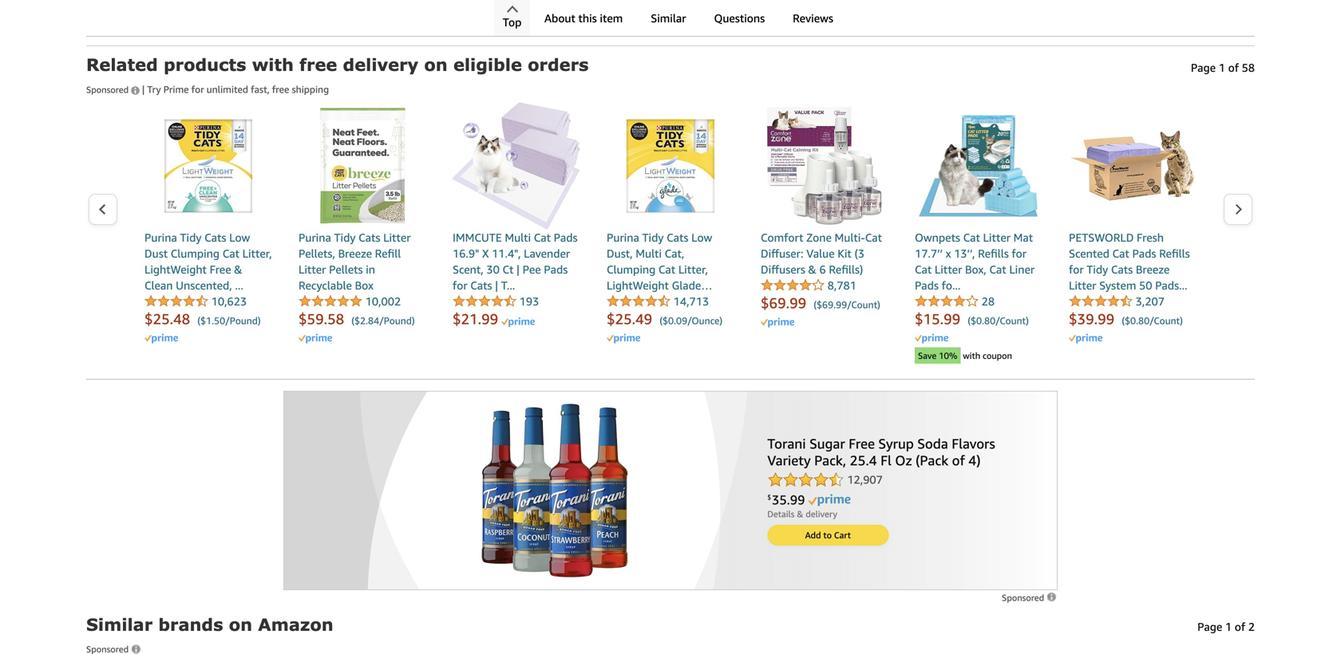 Task type: describe. For each thing, give the bounding box(es) containing it.
similar brands on amazon
[[86, 615, 334, 635]]

related products with free delivery on eligible orders
[[86, 54, 589, 75]]

purina tidy cats low dust clumping cat litter, lightweight free & clean unscented, multi cat litter - 17 lb. box image
[[145, 102, 272, 230]]

immcute multi cat pads 16.9" x 11.4", lavender scent, 30 ct | pee pads for cats | t... link
[[453, 102, 581, 294]]

10,623
[[211, 295, 247, 308]]

1 vertical spatial on
[[229, 615, 252, 635]]

($0.09/ounce)
[[660, 315, 723, 327]]

pellets,
[[299, 247, 335, 260]]

comfort
[[761, 231, 804, 244]]

coupon
[[983, 351, 1013, 361]]

page 1 of 58
[[1192, 61, 1256, 74]]

cat up 13'',
[[964, 231, 981, 244]]

similar for similar brands on amazon
[[86, 615, 153, 635]]

previous image
[[98, 204, 107, 216]]

tidy for $25.48
[[180, 231, 202, 244]]

for inside immcute multi cat pads 16.9" x 11.4", lavender scent, 30 ct | pee pads for cats | t...
[[453, 279, 468, 292]]

with for coupon
[[963, 351, 981, 361]]

box,
[[966, 263, 987, 276]]

recyclable
[[299, 279, 352, 292]]

28 link
[[915, 295, 995, 309]]

about
[[545, 12, 576, 25]]

t...
[[501, 279, 515, 292]]

petsworld fresh scented cat pads refills for tidy cats breeze litter system 50 pads for cat litter box, 16.9x11.4 inch image
[[1069, 102, 1197, 230]]

lavender
[[524, 247, 570, 260]]

products
[[164, 54, 246, 75]]

litter down x
[[935, 263, 963, 276]]

breeze inside purina tidy cats litter pellets, breeze refill litter pellets in recyclable box
[[338, 247, 372, 260]]

top
[[503, 16, 522, 29]]

193 link
[[453, 295, 539, 309]]

for right prime
[[191, 84, 204, 95]]

immcute multi cat pads 16.9" x 11.4", lavender scent, 30 ct | pee pads for cats | thickened 6-layer super absorbent, odor control | cat pads for tidy cat breeze litter system | cat pee pad image
[[453, 102, 581, 230]]

14,713 link
[[607, 295, 709, 309]]

with for free
[[252, 54, 294, 75]]

purina tidy cats low dust, multi cat, clumping cat litter, lightweight glade… link
[[607, 102, 735, 294]]

lightweight inside purina tidy cats low dust clumping cat litter, lightweight free & clean unscented, ...
[[145, 263, 207, 276]]

10%
[[939, 351, 958, 361]]

petsworld fresh scented cat pads refills for tidy cats breeze litter system 50 pads... link
[[1069, 102, 1197, 294]]

about this item
[[545, 12, 623, 25]]

diffuser:
[[761, 247, 804, 260]]

pads...
[[1156, 279, 1188, 292]]

low for $25.49
[[692, 231, 713, 244]]

x
[[946, 247, 952, 260]]

$25.48 ($1.50/pound)
[[145, 311, 261, 328]]

& inside purina tidy cats low dust clumping cat litter, lightweight free & clean unscented, ...
[[234, 263, 242, 276]]

3,207
[[1136, 295, 1165, 308]]

$39.99
[[1069, 311, 1115, 328]]

$25.48
[[145, 311, 190, 328]]

dust,
[[607, 247, 633, 260]]

ct
[[503, 263, 514, 276]]

(3
[[855, 247, 865, 260]]

purina tidy cats litter pellets, breeze refill litter pellets in recyclable box
[[299, 231, 411, 292]]

litter down the pellets,
[[299, 263, 326, 276]]

purina for $59.58
[[299, 231, 331, 244]]

10,002
[[366, 295, 401, 308]]

scented
[[1069, 247, 1110, 260]]

($69.99/count)
[[814, 299, 881, 311]]

cat,
[[665, 247, 685, 260]]

immcute
[[453, 231, 502, 244]]

50
[[1140, 279, 1153, 292]]

multi inside purina tidy cats low dust, multi cat, clumping cat litter, lightweight glade…
[[636, 247, 662, 260]]

refills inside petsworld fresh scented cat pads refills for tidy cats breeze litter system 50 pads...
[[1160, 247, 1191, 260]]

cats for $25.49
[[667, 231, 689, 244]]

litter, inside purina tidy cats low dust clumping cat litter, lightweight free & clean unscented, ...
[[242, 247, 272, 260]]

ownpets
[[915, 231, 961, 244]]

leave feedback on sponsored ad element
[[1002, 593, 1058, 604]]

28
[[982, 295, 995, 308]]

mat
[[1014, 231, 1034, 244]]

multi-
[[835, 231, 866, 244]]

prime
[[164, 84, 189, 95]]

6
[[820, 263, 826, 276]]

$59.58 ($2.84/pound)
[[299, 311, 415, 328]]

of for related products with free delivery on eligible orders
[[1229, 61, 1240, 74]]

immcute multi cat pads 16.9" x 11.4", lavender scent, 30 ct | pee pads for cats | t...
[[453, 231, 578, 292]]

item
[[600, 12, 623, 25]]

page 1 of 2
[[1198, 621, 1256, 634]]

for inside ownpets cat litter mat 17.7'' x 13'', refills for cat litter box, cat liner pads fo...
[[1012, 247, 1027, 260]]

58
[[1242, 61, 1256, 74]]

cat inside purina tidy cats low dust clumping cat litter, lightweight free & clean unscented, ...
[[223, 247, 240, 260]]

30
[[487, 263, 500, 276]]

$39.99 ($0.80/count)
[[1069, 311, 1184, 328]]

tidy for $25.49
[[643, 231, 664, 244]]

0 vertical spatial |
[[142, 84, 145, 95]]

cat inside immcute multi cat pads 16.9" x 11.4", lavender scent, 30 ct | pee pads for cats | t...
[[534, 231, 551, 244]]

cats for $25.48
[[205, 231, 226, 244]]

$21.99
[[453, 311, 499, 328]]

1 vertical spatial |
[[517, 263, 520, 276]]

sponsored for sponsored link to the right
[[1002, 593, 1047, 604]]

fast,
[[251, 84, 270, 95]]

kit
[[838, 247, 852, 260]]

unlimited
[[207, 84, 248, 95]]

tidy inside petsworld fresh scented cat pads refills for tidy cats breeze litter system 50 pads...
[[1087, 263, 1109, 276]]

petsworld fresh scented cat pads refills for tidy cats breeze litter system 50 pads...
[[1069, 231, 1191, 292]]

10,623 link
[[145, 295, 247, 309]]

ownpets cat litter mat 17.7'' x 13'', refills for cat litter box, cat liner pads for litter system, leak-proof 6-layer with quick-dry surface, ultra-thick cat pads, 20 counts image
[[915, 102, 1043, 230]]

shipping
[[292, 84, 329, 95]]

14,713
[[674, 295, 709, 308]]

delivery
[[343, 54, 419, 75]]

comfort zone multi-cat diffuser: value kit (3 diffusers & 6 refills)
[[761, 231, 883, 276]]

litter left mat
[[984, 231, 1011, 244]]

10,002 link
[[299, 295, 401, 309]]

reviews
[[793, 12, 834, 25]]

lightweight inside purina tidy cats low dust, multi cat, clumping cat litter, lightweight glade…
[[607, 279, 669, 292]]

($0.80/count) for $39.99
[[1122, 315, 1184, 327]]



Task type: locate. For each thing, give the bounding box(es) containing it.
$15.99
[[915, 311, 961, 328]]

193
[[520, 295, 539, 308]]

low up the free
[[229, 231, 250, 244]]

1 for related products with free delivery on eligible orders
[[1219, 61, 1226, 74]]

($0.80/count)
[[968, 315, 1029, 327], [1122, 315, 1184, 327]]

0 horizontal spatial lightweight
[[145, 263, 207, 276]]

refills
[[979, 247, 1009, 260], [1160, 247, 1191, 260]]

save
[[919, 351, 937, 361]]

1 low from the left
[[229, 231, 250, 244]]

low inside purina tidy cats low dust clumping cat litter, lightweight free & clean unscented, ...
[[229, 231, 250, 244]]

clean
[[145, 279, 173, 292]]

purina tidy cats litter pellets, breeze refill litter pellets in recyclable box link
[[299, 102, 427, 294]]

0 horizontal spatial &
[[234, 263, 242, 276]]

glade…
[[672, 279, 713, 292]]

of left 2
[[1235, 621, 1246, 634]]

clumping
[[171, 247, 220, 260], [607, 263, 656, 276]]

purina for $25.48
[[145, 231, 177, 244]]

...
[[235, 279, 243, 292]]

cat inside 'comfort zone multi-cat diffuser: value kit (3 diffusers & 6 refills)'
[[866, 231, 883, 244]]

tidy inside purina tidy cats low dust clumping cat litter, lightweight free & clean unscented, ...
[[180, 231, 202, 244]]

($1.50/pound)
[[197, 315, 261, 327]]

1 horizontal spatial low
[[692, 231, 713, 244]]

page left 58 in the right of the page
[[1192, 61, 1216, 74]]

purina up dust
[[145, 231, 177, 244]]

1 horizontal spatial similar
[[651, 12, 686, 25]]

0 horizontal spatial |
[[142, 84, 145, 95]]

2 & from the left
[[809, 263, 817, 276]]

3,207 link
[[1069, 295, 1165, 309]]

0 horizontal spatial purina
[[145, 231, 177, 244]]

pads inside ownpets cat litter mat 17.7'' x 13'', refills for cat litter box, cat liner pads fo...
[[915, 279, 939, 292]]

orders
[[528, 54, 589, 75]]

clumping down dust,
[[607, 263, 656, 276]]

free
[[300, 54, 337, 75], [272, 84, 289, 95]]

with right 10%
[[963, 351, 981, 361]]

0 horizontal spatial clumping
[[171, 247, 220, 260]]

0 horizontal spatial multi
[[505, 231, 531, 244]]

x
[[482, 247, 489, 260]]

1 left 58 in the right of the page
[[1219, 61, 1226, 74]]

for down the scent,
[[453, 279, 468, 292]]

litter inside petsworld fresh scented cat pads refills for tidy cats breeze litter system 50 pads...
[[1069, 279, 1097, 292]]

0 vertical spatial of
[[1229, 61, 1240, 74]]

pads down lavender
[[544, 263, 568, 276]]

0 vertical spatial breeze
[[338, 247, 372, 260]]

box
[[355, 279, 374, 292]]

comfort zone multi-cat diffuser: value kit (3 diffusers & 6 refills) image
[[761, 102, 889, 230]]

breeze up 50
[[1136, 263, 1170, 276]]

cats inside purina tidy cats low dust clumping cat litter, lightweight free & clean unscented, ...
[[205, 231, 226, 244]]

on
[[424, 54, 448, 75], [229, 615, 252, 635]]

$25.49
[[607, 311, 653, 328]]

low for $25.48
[[229, 231, 250, 244]]

1 horizontal spatial sponsored link
[[1002, 592, 1058, 604]]

clumping inside purina tidy cats low dust, multi cat, clumping cat litter, lightweight glade…
[[607, 263, 656, 276]]

refill
[[375, 247, 401, 260]]

0 vertical spatial on
[[424, 54, 448, 75]]

$69.99
[[761, 295, 807, 312]]

0 horizontal spatial ($0.80/count)
[[968, 315, 1029, 327]]

($2.84/pound)
[[352, 315, 415, 327]]

0 vertical spatial multi
[[505, 231, 531, 244]]

0 horizontal spatial refills
[[979, 247, 1009, 260]]

page for related products with free delivery on eligible orders
[[1192, 61, 1216, 74]]

this
[[579, 12, 597, 25]]

low inside purina tidy cats low dust, multi cat, clumping cat litter, lightweight glade…
[[692, 231, 713, 244]]

0 vertical spatial page
[[1192, 61, 1216, 74]]

breeze up "pellets"
[[338, 247, 372, 260]]

16.9"
[[453, 247, 479, 260]]

of left 58 in the right of the page
[[1229, 61, 1240, 74]]

tidy for $59.58
[[334, 231, 356, 244]]

1 vertical spatial similar
[[86, 615, 153, 635]]

ownpets cat litter mat 17.7'' x 13'', refills for cat litter box, cat liner pads fo...
[[915, 231, 1035, 292]]

0 vertical spatial 1
[[1219, 61, 1226, 74]]

1 vertical spatial litter,
[[679, 263, 708, 276]]

$25.49 ($0.09/ounce)
[[607, 311, 723, 328]]

0 horizontal spatial similar
[[86, 615, 153, 635]]

system
[[1100, 279, 1137, 292]]

cat inside petsworld fresh scented cat pads refills for tidy cats breeze litter system 50 pads...
[[1113, 247, 1130, 260]]

tidy inside purina tidy cats low dust, multi cat, clumping cat litter, lightweight glade…
[[643, 231, 664, 244]]

1 vertical spatial 1
[[1226, 621, 1232, 634]]

1 horizontal spatial on
[[424, 54, 448, 75]]

similar left brands
[[86, 615, 153, 635]]

2 refills from the left
[[1160, 247, 1191, 260]]

1 horizontal spatial &
[[809, 263, 817, 276]]

litter, up glade…
[[679, 263, 708, 276]]

brands
[[158, 615, 223, 635]]

purina tidy cats litter pellets, breeze refill litter pellets in recyclable box image
[[299, 102, 427, 230]]

($0.80/count) for $15.99
[[968, 315, 1029, 327]]

& up ...
[[234, 263, 242, 276]]

similar right item
[[651, 12, 686, 25]]

2 horizontal spatial purina
[[607, 231, 640, 244]]

purina inside purina tidy cats low dust, multi cat, clumping cat litter, lightweight glade…
[[607, 231, 640, 244]]

page
[[1192, 61, 1216, 74], [1198, 621, 1223, 634]]

purina inside purina tidy cats low dust clumping cat litter, lightweight free & clean unscented, ...
[[145, 231, 177, 244]]

1 vertical spatial lightweight
[[607, 279, 669, 292]]

try
[[147, 84, 161, 95]]

litter, inside purina tidy cats low dust, multi cat, clumping cat litter, lightweight glade…
[[679, 263, 708, 276]]

$59.58
[[299, 311, 344, 328]]

multi up the '11.4",'
[[505, 231, 531, 244]]

litter,
[[242, 247, 272, 260], [679, 263, 708, 276]]

($0.80/count) down 28
[[968, 315, 1029, 327]]

0 horizontal spatial litter,
[[242, 247, 272, 260]]

1 horizontal spatial |
[[495, 279, 498, 292]]

fo...
[[942, 279, 961, 292]]

1 horizontal spatial breeze
[[1136, 263, 1170, 276]]

refills up "box,"
[[979, 247, 1009, 260]]

1 vertical spatial multi
[[636, 247, 662, 260]]

litter
[[383, 231, 411, 244], [984, 231, 1011, 244], [299, 263, 326, 276], [935, 263, 963, 276], [1069, 279, 1097, 292]]

page for similar brands on amazon
[[1198, 621, 1223, 634]]

low up glade…
[[692, 231, 713, 244]]

1 vertical spatial sponsored link
[[1002, 592, 1058, 604]]

| right the ct
[[517, 263, 520, 276]]

11.4",
[[492, 247, 521, 260]]

2 horizontal spatial |
[[517, 263, 520, 276]]

pads up lavender
[[554, 231, 578, 244]]

similar
[[651, 12, 686, 25], [86, 615, 153, 635]]

cats inside purina tidy cats low dust, multi cat, clumping cat litter, lightweight glade…
[[667, 231, 689, 244]]

cat right "box,"
[[990, 263, 1007, 276]]

similar for similar
[[651, 12, 686, 25]]

1 horizontal spatial sponsored
[[1002, 593, 1047, 604]]

0 horizontal spatial sponsored link
[[86, 77, 142, 97]]

cat up the free
[[223, 247, 240, 260]]

0 vertical spatial sponsored
[[86, 85, 131, 95]]

of for similar brands on amazon
[[1235, 621, 1246, 634]]

multi left cat,
[[636, 247, 662, 260]]

low
[[229, 231, 250, 244], [692, 231, 713, 244]]

list
[[118, 102, 1224, 364]]

cats inside immcute multi cat pads 16.9" x 11.4", lavender scent, 30 ct | pee pads for cats | t...
[[471, 279, 492, 292]]

1 purina from the left
[[145, 231, 177, 244]]

1 for similar brands on amazon
[[1226, 621, 1232, 634]]

page left 2
[[1198, 621, 1223, 634]]

for inside petsworld fresh scented cat pads refills for tidy cats breeze litter system 50 pads...
[[1069, 263, 1084, 276]]

1 vertical spatial breeze
[[1136, 263, 1170, 276]]

1 horizontal spatial with
[[963, 351, 981, 361]]

free
[[210, 263, 231, 276]]

cats up system
[[1112, 263, 1133, 276]]

0 vertical spatial litter,
[[242, 247, 272, 260]]

($0.80/count) inside the $39.99 ($0.80/count)
[[1122, 315, 1184, 327]]

1 horizontal spatial lightweight
[[607, 279, 669, 292]]

free up shipping
[[300, 54, 337, 75]]

amazon
[[258, 615, 334, 635]]

1 ($0.80/count) from the left
[[968, 315, 1029, 327]]

with inside list
[[963, 351, 981, 361]]

($0.80/count) inside $15.99 ($0.80/count)
[[968, 315, 1029, 327]]

1
[[1219, 61, 1226, 74], [1226, 621, 1232, 634]]

for
[[191, 84, 204, 95], [1012, 247, 1027, 260], [1069, 263, 1084, 276], [453, 279, 468, 292]]

2 low from the left
[[692, 231, 713, 244]]

1 vertical spatial with
[[963, 351, 981, 361]]

cats up the refill in the top left of the page
[[359, 231, 381, 244]]

cat down petsworld
[[1113, 247, 1130, 260]]

& inside 'comfort zone multi-cat diffuser: value kit (3 diffusers & 6 refills)'
[[809, 263, 817, 276]]

breeze
[[338, 247, 372, 260], [1136, 263, 1170, 276]]

1 vertical spatial of
[[1235, 621, 1246, 634]]

next image
[[1235, 204, 1244, 216]]

3 purina from the left
[[607, 231, 640, 244]]

1 refills from the left
[[979, 247, 1009, 260]]

0 vertical spatial free
[[300, 54, 337, 75]]

0 vertical spatial similar
[[651, 12, 686, 25]]

| left the try
[[142, 84, 145, 95]]

with up fast,
[[252, 54, 294, 75]]

on right brands
[[229, 615, 252, 635]]

dust
[[145, 247, 168, 260]]

&
[[234, 263, 242, 276], [809, 263, 817, 276]]

0 horizontal spatial low
[[229, 231, 250, 244]]

cat down 17.7''
[[915, 263, 932, 276]]

pee
[[523, 263, 541, 276]]

& left 6
[[809, 263, 817, 276]]

cats up cat,
[[667, 231, 689, 244]]

pellets
[[329, 263, 363, 276]]

2 vertical spatial |
[[495, 279, 498, 292]]

cat inside purina tidy cats low dust, multi cat, clumping cat litter, lightweight glade…
[[659, 263, 676, 276]]

0 horizontal spatial on
[[229, 615, 252, 635]]

free right fast,
[[272, 84, 289, 95]]

1 horizontal spatial purina
[[299, 231, 331, 244]]

multi inside immcute multi cat pads 16.9" x 11.4", lavender scent, 30 ct | pee pads for cats | t...
[[505, 231, 531, 244]]

cats for $59.58
[[359, 231, 381, 244]]

cats
[[205, 231, 226, 244], [359, 231, 381, 244], [667, 231, 689, 244], [1112, 263, 1133, 276], [471, 279, 492, 292]]

list containing $69.99
[[118, 102, 1224, 364]]

litter, up ...
[[242, 247, 272, 260]]

| left t...
[[495, 279, 498, 292]]

for down scented
[[1069, 263, 1084, 276]]

value
[[807, 247, 835, 260]]

cat right zone
[[866, 231, 883, 244]]

($0.80/count) down 3,207
[[1122, 315, 1184, 327]]

ownpets cat litter mat 17.7'' x 13'', refills for cat litter box, cat liner pads fo... link
[[915, 102, 1043, 294]]

pads left fo...
[[915, 279, 939, 292]]

0 vertical spatial sponsored link
[[86, 77, 142, 97]]

1 horizontal spatial clumping
[[607, 263, 656, 276]]

purina up dust,
[[607, 231, 640, 244]]

diffusers
[[761, 263, 806, 276]]

refills down fresh
[[1160, 247, 1191, 260]]

0 vertical spatial lightweight
[[145, 263, 207, 276]]

pads inside petsworld fresh scented cat pads refills for tidy cats breeze litter system 50 pads...
[[1133, 247, 1157, 260]]

cats down 30
[[471, 279, 492, 292]]

0 horizontal spatial free
[[272, 84, 289, 95]]

1 horizontal spatial multi
[[636, 247, 662, 260]]

breeze inside petsworld fresh scented cat pads refills for tidy cats breeze litter system 50 pads...
[[1136, 263, 1170, 276]]

fresh
[[1137, 231, 1164, 244]]

0 vertical spatial clumping
[[171, 247, 220, 260]]

0 horizontal spatial with
[[252, 54, 294, 75]]

lightweight up 14,713 link
[[607, 279, 669, 292]]

unscented,
[[176, 279, 232, 292]]

$69.99 ($69.99/count)
[[761, 295, 881, 312]]

pads down fresh
[[1133, 247, 1157, 260]]

8,781
[[828, 279, 857, 292]]

for up liner
[[1012, 247, 1027, 260]]

refills inside ownpets cat litter mat 17.7'' x 13'', refills for cat litter box, cat liner pads fo...
[[979, 247, 1009, 260]]

1 vertical spatial free
[[272, 84, 289, 95]]

clumping inside purina tidy cats low dust clumping cat litter, lightweight free & clean unscented, ...
[[171, 247, 220, 260]]

tidy inside purina tidy cats litter pellets, breeze refill litter pellets in recyclable box
[[334, 231, 356, 244]]

0 horizontal spatial breeze
[[338, 247, 372, 260]]

purina up the pellets,
[[299, 231, 331, 244]]

clumping up the free
[[171, 247, 220, 260]]

1 & from the left
[[234, 263, 242, 276]]

8,781 link
[[761, 279, 857, 293]]

1 horizontal spatial free
[[300, 54, 337, 75]]

cats inside petsworld fresh scented cat pads refills for tidy cats breeze litter system 50 pads...
[[1112, 263, 1133, 276]]

0 horizontal spatial sponsored
[[86, 85, 131, 95]]

cats inside purina tidy cats litter pellets, breeze refill litter pellets in recyclable box
[[359, 231, 381, 244]]

lightweight up clean
[[145, 263, 207, 276]]

purina tidy cats low dust clumping cat litter, lightweight free & clean unscented, ...
[[145, 231, 272, 292]]

cat up lavender
[[534, 231, 551, 244]]

1 horizontal spatial refills
[[1160, 247, 1191, 260]]

0 vertical spatial with
[[252, 54, 294, 75]]

17.7''
[[915, 247, 943, 260]]

1 vertical spatial page
[[1198, 621, 1223, 634]]

litter up the refill in the top left of the page
[[383, 231, 411, 244]]

purina inside purina tidy cats litter pellets, breeze refill litter pellets in recyclable box
[[299, 231, 331, 244]]

cat down cat,
[[659, 263, 676, 276]]

scent,
[[453, 263, 484, 276]]

comfort zone multi-cat diffuser: value kit (3 diffusers & 6 refills) link
[[761, 102, 889, 278]]

cats up the free
[[205, 231, 226, 244]]

zone
[[807, 231, 832, 244]]

2 ($0.80/count) from the left
[[1122, 315, 1184, 327]]

pads
[[554, 231, 578, 244], [1133, 247, 1157, 260], [544, 263, 568, 276], [915, 279, 939, 292]]

on left eligible
[[424, 54, 448, 75]]

1 vertical spatial clumping
[[607, 263, 656, 276]]

$15.99 ($0.80/count)
[[915, 311, 1029, 328]]

1 left 2
[[1226, 621, 1232, 634]]

2 purina from the left
[[299, 231, 331, 244]]

eligible
[[454, 54, 522, 75]]

1 horizontal spatial ($0.80/count)
[[1122, 315, 1184, 327]]

purina tidy cats low dust, multi cat, clumping cat litter, lightweight glade clear springs - 17 lb. box image
[[607, 102, 735, 230]]

questions
[[714, 12, 765, 25]]

with
[[252, 54, 294, 75], [963, 351, 981, 361]]

1 vertical spatial sponsored
[[1002, 593, 1047, 604]]

purina for $25.49
[[607, 231, 640, 244]]

litter down scented
[[1069, 279, 1097, 292]]

purina tidy cats low dust, multi cat, clumping cat litter, lightweight glade…
[[607, 231, 713, 292]]

1 horizontal spatial litter,
[[679, 263, 708, 276]]

purina
[[145, 231, 177, 244], [299, 231, 331, 244], [607, 231, 640, 244]]

sponsored for leftmost sponsored link
[[86, 85, 131, 95]]

tidy
[[180, 231, 202, 244], [334, 231, 356, 244], [643, 231, 664, 244], [1087, 263, 1109, 276]]



Task type: vqa. For each thing, say whether or not it's contained in the screenshot.
Add related to CYBERIX 2024 4D Massage Chair, Zero Gravity Full Body…
no



